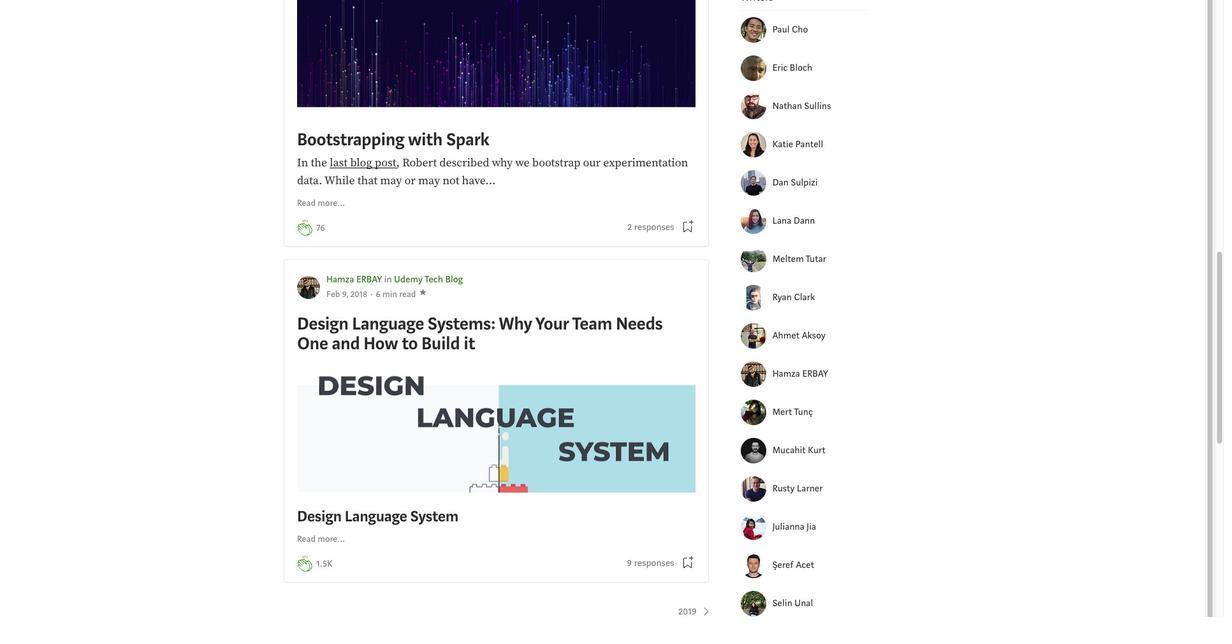 Task type: locate. For each thing, give the bounding box(es) containing it.
more… up 1.5k
[[318, 534, 345, 546]]

read
[[297, 198, 316, 209], [297, 534, 316, 546]]

0 vertical spatial responses
[[634, 221, 674, 233]]

0 vertical spatial hamza erbay link
[[327, 274, 382, 286]]

1 vertical spatial erbay
[[803, 368, 828, 380]]

nathan
[[773, 100, 802, 112]]

hamza erbay link up 2018
[[327, 274, 382, 286]]

2 read more… link from the top
[[297, 533, 345, 547]]

1.5k
[[316, 558, 333, 570]]

0 vertical spatial design
[[297, 312, 348, 335]]

dan sulpizi
[[773, 177, 818, 189]]

read more… up 76
[[297, 198, 345, 209]]

go to the profile of ahmet aksoy image
[[741, 323, 766, 349]]

hamza right go to the profile of hamza erbay image
[[773, 368, 800, 380]]

meltem tutar link
[[773, 252, 868, 267]]

acet
[[796, 559, 814, 571]]

2 may from the left
[[418, 173, 440, 188]]

1 vertical spatial hamza
[[773, 368, 800, 380]]

read more… link
[[297, 197, 345, 211], [297, 533, 345, 547]]

76 button
[[316, 222, 325, 236]]

read more… link up 76
[[297, 197, 345, 211]]

language system
[[345, 507, 459, 526]]

design language system
[[297, 507, 459, 526]]

go to the profile of nathan sullins image
[[741, 94, 766, 119]]

bloch
[[790, 62, 813, 74]]

1 vertical spatial read more… link
[[297, 533, 345, 547]]

selin
[[773, 597, 793, 610]]

1.5k button
[[316, 558, 333, 572]]

0 vertical spatial more…
[[318, 198, 345, 209]]

1 horizontal spatial erbay
[[803, 368, 828, 380]]

may
[[380, 173, 402, 188], [418, 173, 440, 188]]

go to the profile of julianna jia image
[[741, 515, 766, 540]]

go to the profile of katie pantell image
[[741, 132, 766, 158]]

read more… link up 1.5k
[[297, 533, 345, 547]]

1 horizontal spatial hamza erbay link
[[773, 367, 868, 382]]

0 vertical spatial erbay
[[356, 274, 382, 286]]

1 vertical spatial hamza erbay link
[[773, 367, 868, 382]]

9 responses
[[627, 557, 674, 569]]

systems:
[[428, 312, 496, 335]]

9 responses link
[[627, 557, 674, 571]]

responses right 9
[[634, 557, 674, 569]]

robert
[[402, 155, 437, 170]]

paul cho
[[773, 24, 808, 36]]

go to the profile of meltem tutar image
[[741, 247, 766, 272]]

why
[[492, 155, 513, 170]]

1 horizontal spatial may
[[418, 173, 440, 188]]

go to the profile of şeref acet image
[[741, 553, 766, 578]]

dann
[[794, 215, 815, 227]]

erbay for hamza erbay in udemy tech blog
[[356, 274, 382, 286]]

cho
[[792, 24, 808, 36]]

read for first read more… link from the bottom
[[297, 534, 316, 546]]

1 vertical spatial responses
[[634, 557, 674, 569]]

needs
[[616, 312, 663, 335]]

to
[[402, 332, 418, 355]]

0 horizontal spatial hamza
[[327, 274, 354, 286]]

0 vertical spatial read
[[297, 198, 316, 209]]

more… down while
[[318, 198, 345, 209]]

eric
[[773, 62, 788, 74]]

erbay up 2018
[[356, 274, 382, 286]]

design down feb
[[297, 312, 348, 335]]

while
[[324, 173, 355, 188]]

may down post
[[380, 173, 402, 188]]

1 read more… link from the top
[[297, 197, 345, 211]]

1 vertical spatial read more…
[[297, 534, 345, 546]]

nathan sullins link
[[773, 99, 868, 114]]

read more… up 1.5k
[[297, 534, 345, 546]]

1 design from the top
[[297, 312, 348, 335]]

blog
[[445, 274, 463, 286]]

1 read more… from the top
[[297, 198, 345, 209]]

more… for first read more… link from the bottom
[[318, 534, 345, 546]]

ahmet aksoy link
[[773, 329, 868, 343]]

hamza up the '9,'
[[327, 274, 354, 286]]

erbay
[[356, 274, 382, 286], [803, 368, 828, 380]]

tutar
[[806, 253, 827, 265]]

76
[[316, 222, 325, 234]]

rusty
[[773, 483, 795, 495]]

2 read from the top
[[297, 534, 316, 546]]

0 horizontal spatial erbay
[[356, 274, 382, 286]]

0 vertical spatial read more…
[[297, 198, 345, 209]]

2 design from the top
[[297, 507, 342, 526]]

1 vertical spatial more…
[[318, 534, 345, 546]]

may right or
[[418, 173, 440, 188]]

hamza erbay link
[[327, 274, 382, 286], [773, 367, 868, 382]]

1 horizontal spatial hamza
[[773, 368, 800, 380]]

2 more… from the top
[[318, 534, 345, 546]]

go to the profile of eric bloch image
[[741, 56, 766, 81]]

blog
[[350, 155, 372, 170]]

our
[[583, 155, 601, 170]]

paul cho link
[[773, 23, 868, 37]]

1 vertical spatial design
[[297, 507, 342, 526]]

mert tunç
[[773, 406, 813, 418]]

,
[[396, 155, 400, 170]]

design inside design language systems: why your team needs one and how to build it
[[297, 312, 348, 335]]

go to the profile of mert tunç image
[[741, 400, 766, 425]]

2 responses link
[[628, 220, 674, 235]]

design language systems: why your team needs one and how to build it
[[297, 312, 663, 355]]

design up 1.5k
[[297, 507, 342, 526]]

ryan clark
[[773, 291, 815, 303]]

bootstrap
[[532, 155, 581, 170]]

0 vertical spatial hamza
[[327, 274, 354, 286]]

go to the profile of lana dann image
[[741, 209, 766, 234]]

udemy tech blog link
[[394, 274, 463, 286]]

dan sulpizi link
[[773, 176, 868, 190]]

0 horizontal spatial may
[[380, 173, 402, 188]]

hamza erbay link up the mert tunç link
[[773, 367, 868, 382]]

erbay down ahmet aksoy link
[[803, 368, 828, 380]]

responses for 2 responses
[[634, 221, 674, 233]]

1 more… from the top
[[318, 198, 345, 209]]

responses right 2
[[634, 221, 674, 233]]

meltem
[[773, 253, 804, 265]]

bootstrapping with spark link
[[297, 0, 696, 151]]

kurt
[[808, 444, 826, 457]]

build it
[[422, 332, 475, 355]]

1 responses from the top
[[634, 221, 674, 233]]

language
[[352, 312, 424, 335]]

bootstrapping with spark
[[297, 128, 489, 151]]

2 responses from the top
[[634, 557, 674, 569]]

julianna
[[773, 521, 805, 533]]

not
[[443, 173, 459, 188]]

1 read from the top
[[297, 198, 316, 209]]

0 vertical spatial read more… link
[[297, 197, 345, 211]]

in
[[384, 274, 392, 286]]

or
[[405, 173, 416, 188]]

pantell
[[796, 138, 823, 150]]

larner
[[797, 483, 823, 495]]

bootstrapping
[[297, 128, 404, 151]]

team
[[572, 312, 612, 335]]

post
[[375, 155, 396, 170]]

tunç
[[794, 406, 813, 418]]

hamza
[[327, 274, 354, 286], [773, 368, 800, 380]]

katie pantell
[[773, 138, 823, 150]]

hamza erbay
[[773, 368, 828, 380]]

2 read more… from the top
[[297, 534, 345, 546]]

1 vertical spatial read
[[297, 534, 316, 546]]

we
[[515, 155, 530, 170]]

the
[[311, 155, 327, 170]]

go to the profile of hamza erbay image
[[297, 276, 320, 299]]

in the last blog post
[[297, 155, 396, 170]]

mert
[[773, 406, 792, 418]]



Task type: vqa. For each thing, say whether or not it's contained in the screenshot.
structure in the the necessary condition for a model to be scalable is to structure data in a tabular format, see the example below:
no



Task type: describe. For each thing, give the bounding box(es) containing it.
2
[[628, 221, 632, 233]]

go to the profile of hamza erbay image
[[741, 362, 766, 387]]

sullins
[[804, 100, 831, 112]]

tech
[[425, 274, 443, 286]]

şeref acet link
[[773, 559, 868, 573]]

read more… for 1st read more… link from the top
[[297, 198, 345, 209]]

katie pantell link
[[773, 138, 868, 152]]

lana dann
[[773, 215, 815, 227]]

1 may from the left
[[380, 173, 402, 188]]

eric bloch link
[[773, 61, 868, 75]]

rusty larner link
[[773, 482, 868, 496]]

ahmet aksoy
[[773, 330, 826, 342]]

ryan
[[773, 291, 792, 303]]

aksoy
[[802, 330, 826, 342]]

erbay for hamza erbay
[[803, 368, 828, 380]]

last
[[330, 155, 348, 170]]

jia
[[807, 521, 816, 533]]

that
[[358, 173, 378, 188]]

dan
[[773, 177, 789, 189]]

selin unal
[[773, 597, 813, 610]]

go to the profile of paul cho image
[[741, 17, 766, 43]]

go to the profile of dan sulpizi image
[[741, 170, 766, 196]]

feb 9, 2018
[[327, 289, 367, 300]]

described
[[440, 155, 489, 170]]

julianna jia link
[[773, 520, 868, 535]]

have…
[[462, 173, 496, 188]]

eric bloch
[[773, 62, 813, 74]]

katie
[[773, 138, 793, 150]]

your
[[535, 312, 569, 335]]

meltem tutar
[[773, 253, 827, 265]]

mucahit
[[773, 444, 806, 457]]

2 responses
[[628, 221, 674, 233]]

read for 1st read more… link from the top
[[297, 198, 316, 209]]

responses for 9 responses
[[634, 557, 674, 569]]

more… for 1st read more… link from the top
[[318, 198, 345, 209]]

9,
[[342, 289, 348, 300]]

udemy
[[394, 274, 423, 286]]

clark
[[794, 291, 815, 303]]

go to the profile of mucahit kurt image
[[741, 438, 766, 464]]

lana
[[773, 215, 792, 227]]

paul
[[773, 24, 790, 36]]

why
[[499, 312, 532, 335]]

mucahit kurt
[[773, 444, 826, 457]]

9
[[627, 557, 632, 569]]

how
[[364, 332, 398, 355]]

ryan clark link
[[773, 291, 868, 305]]

read more… for first read more… link from the bottom
[[297, 534, 345, 546]]

hamza for hamza erbay in udemy tech blog
[[327, 274, 354, 286]]

with spark
[[408, 128, 489, 151]]

feb
[[327, 289, 340, 300]]

unal
[[795, 597, 813, 610]]

go to the profile of ryan clark image
[[741, 285, 766, 311]]

go to the profile of rusty larner image
[[741, 476, 766, 502]]

nathan sullins
[[773, 100, 831, 112]]

şeref acet
[[773, 559, 814, 571]]

one
[[297, 332, 328, 355]]

design for design language systems: why your team needs one and how to build it
[[297, 312, 348, 335]]

sulpizi
[[791, 177, 818, 189]]

rusty larner
[[773, 483, 823, 495]]

lana dann link
[[773, 214, 868, 228]]

hamza erbay in udemy tech blog
[[327, 274, 463, 286]]

şeref
[[773, 559, 794, 571]]

in
[[297, 155, 308, 170]]

design for design language system
[[297, 507, 342, 526]]

experimentation
[[603, 155, 688, 170]]

0 horizontal spatial hamza erbay link
[[327, 274, 382, 286]]

and
[[332, 332, 360, 355]]

selin unal link
[[773, 597, 868, 611]]

, robert described why we bootstrap our experimentation data. while that may or may not have…
[[297, 155, 688, 188]]

mucahit kurt link
[[773, 444, 868, 458]]

go to the profile of selin unal image
[[741, 591, 766, 617]]

6 min read image
[[376, 289, 416, 300]]

ahmet
[[773, 330, 800, 342]]

mert tunç link
[[773, 406, 868, 420]]

hamza for hamza erbay
[[773, 368, 800, 380]]

julianna jia
[[773, 521, 816, 533]]



